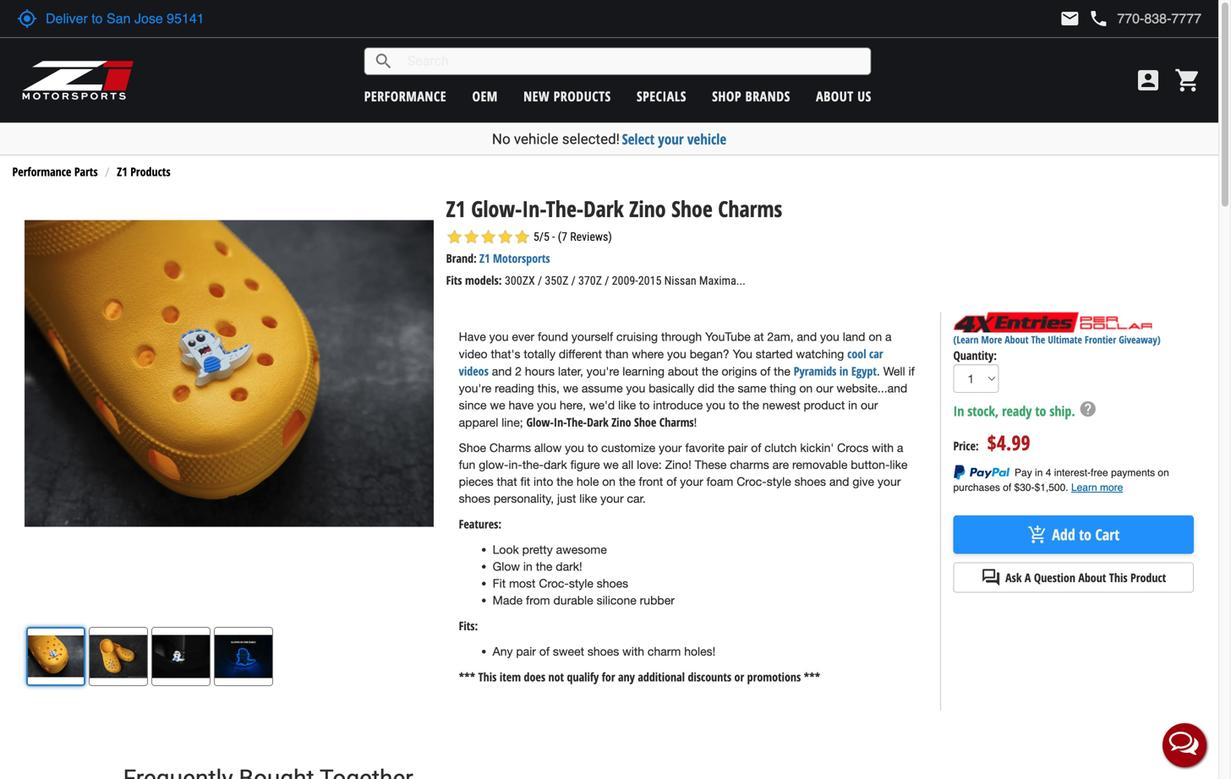 Task type: vqa. For each thing, say whether or not it's contained in the screenshot.
new products link
yes



Task type: locate. For each thing, give the bounding box(es) containing it.
question
[[1034, 570, 1076, 586]]

fun
[[459, 458, 476, 472]]

like
[[618, 399, 636, 412], [890, 458, 908, 472], [580, 492, 597, 506]]

2 vertical spatial on
[[602, 475, 616, 489]]

0 vertical spatial with
[[872, 441, 894, 455]]

cool car videos link
[[459, 346, 883, 379]]

basically
[[649, 382, 695, 396]]

0 vertical spatial pair
[[728, 441, 748, 455]]

z1
[[117, 164, 128, 180], [446, 194, 466, 224], [480, 250, 490, 266]]

egypt
[[852, 363, 877, 379]]

1 horizontal spatial charms
[[659, 415, 694, 431]]

0 horizontal spatial our
[[816, 382, 834, 396]]

0 horizontal spatial vehicle
[[514, 131, 559, 148]]

vehicle inside the no vehicle selected! select your vehicle
[[514, 131, 559, 148]]

on right hole
[[602, 475, 616, 489]]

we up the line;
[[490, 399, 505, 412]]

1 horizontal spatial our
[[861, 399, 878, 412]]

cart
[[1096, 525, 1120, 545]]

charms up maxima...
[[718, 194, 783, 224]]

z1 up models: at the top left of the page
[[480, 250, 490, 266]]

the up thing
[[774, 365, 791, 379]]

vehicle right no
[[514, 131, 559, 148]]

shoe
[[672, 194, 713, 224], [634, 415, 657, 431], [459, 441, 486, 455]]

cool car videos
[[459, 346, 883, 379]]

a right crocs at the right of page
[[897, 441, 904, 455]]

the down pretty on the bottom left of page
[[536, 560, 553, 574]]

1 horizontal spatial glow-
[[527, 415, 554, 431]]

and up watching
[[797, 330, 817, 344]]

we down later,
[[563, 382, 578, 396]]

1 vertical spatial z1
[[446, 194, 466, 224]]

glow- down have
[[527, 415, 554, 431]]

to inside the in stock, ready to ship. help
[[1036, 402, 1047, 420]]

1 vertical spatial and
[[492, 365, 512, 379]]

1 vertical spatial charms
[[659, 415, 694, 431]]

shop brands link
[[712, 87, 791, 105]]

$4.99
[[988, 429, 1031, 457]]

about left the
[[1005, 333, 1029, 347]]

dark inside z1 glow-in-the-dark zino shoe charms star star star star star 5/5 - (7 reviews) brand: z1 motorsports fits models: 300zx / 350z / 370z / 2009-2015 nissan maxima...
[[584, 194, 624, 224]]

at
[[754, 330, 764, 344]]

product
[[804, 399, 845, 412]]

croc-
[[737, 475, 767, 489], [539, 577, 569, 591]]

2 horizontal spatial on
[[869, 330, 882, 344]]

you're up since
[[459, 382, 492, 396]]

to inside shoe charms allow you to customize your favorite pair of clutch kickin' crocs with a fun glow-in-the-dark figure we all love: zino! these charms are removable button-like pieces that fit into the hole on the front of your foam croc-style shoes and give your shoes personality, just like your car.
[[588, 441, 598, 455]]

2 vertical spatial and
[[830, 475, 850, 489]]

2 vertical spatial we
[[603, 458, 619, 472]]

2015
[[638, 274, 662, 288]]

pair right any
[[516, 645, 536, 659]]

style down the are
[[767, 475, 791, 489]]

a inside the have you ever found yourself cruising through youtube at 2am, and you land on a video that's totally different than where you began? you started watching
[[886, 330, 892, 344]]

0 horizontal spatial and
[[492, 365, 512, 379]]

1 vertical spatial style
[[569, 577, 594, 591]]

on up car
[[869, 330, 882, 344]]

crocs
[[837, 441, 869, 455]]

the
[[1031, 333, 1046, 347]]

0 horizontal spatial glow-
[[471, 194, 522, 224]]

(learn more about the ultimate frontier giveaway)
[[954, 333, 1161, 347]]

1 vertical spatial this
[[478, 670, 497, 686]]

0 horizontal spatial about
[[816, 87, 854, 105]]

parts
[[74, 164, 98, 180]]

here,
[[560, 399, 586, 412]]

and left 2
[[492, 365, 512, 379]]

style inside shoe charms allow you to customize your favorite pair of clutch kickin' crocs with a fun glow-in-the-dark figure we all love: zino! these charms are removable button-like pieces that fit into the hole on the front of your foam croc-style shoes and give your shoes personality, just like your car.
[[767, 475, 791, 489]]

*** left item
[[459, 670, 475, 686]]

z1 motorsports logo image
[[21, 59, 135, 101]]

0 vertical spatial charms
[[718, 194, 783, 224]]

like up glow-in-the-dark zino shoe charms !
[[618, 399, 636, 412]]

shoes up silicone
[[597, 577, 629, 591]]

1 horizontal spatial and
[[797, 330, 817, 344]]

(learn
[[954, 333, 979, 347]]

2 vertical spatial shoe
[[459, 441, 486, 455]]

2 vertical spatial charms
[[490, 441, 531, 455]]

in down website...and at right
[[848, 399, 858, 412]]

vehicle
[[687, 129, 727, 149], [514, 131, 559, 148]]

zino down 'we'd' on the left bottom
[[612, 415, 631, 431]]

not
[[549, 670, 564, 686]]

like right removable
[[890, 458, 908, 472]]

a for have you ever found yourself cruising through youtube at 2am, and you land on a video that's totally different than where you began? you started watching
[[886, 330, 892, 344]]

in- up "5/5 -"
[[522, 194, 546, 224]]

0 horizontal spatial on
[[602, 475, 616, 489]]

we left all
[[603, 458, 619, 472]]

dark
[[584, 194, 624, 224], [587, 415, 609, 431]]

0 vertical spatial our
[[816, 382, 834, 396]]

to left ship.
[[1036, 402, 1047, 420]]

and inside and 2 hours later, you're learning about the origins of the pyramids in egypt
[[492, 365, 512, 379]]

2 horizontal spatial about
[[1079, 570, 1107, 586]]

0 vertical spatial style
[[767, 475, 791, 489]]

0 horizontal spatial ***
[[459, 670, 475, 686]]

1 horizontal spatial about
[[1005, 333, 1029, 347]]

price:
[[954, 438, 979, 454]]

charms
[[718, 194, 783, 224], [659, 415, 694, 431], [490, 441, 531, 455]]

dark down 'we'd' on the left bottom
[[587, 415, 609, 431]]

zino inside z1 glow-in-the-dark zino shoe charms star star star star star 5/5 - (7 reviews) brand: z1 motorsports fits models: 300zx / 350z / 370z / 2009-2015 nissan maxima...
[[629, 194, 666, 224]]

/ left 350z
[[538, 274, 542, 288]]

1 horizontal spatial you're
[[587, 365, 619, 379]]

/ right 370z
[[605, 274, 609, 288]]

same
[[738, 382, 767, 396]]

with inside shoe charms allow you to customize your favorite pair of clutch kickin' crocs with a fun glow-in-the-dark figure we all love: zino! these charms are removable button-like pieces that fit into the hole on the front of your foam croc-style shoes and give your shoes personality, just like your car.
[[872, 441, 894, 455]]

1 horizontal spatial with
[[872, 441, 894, 455]]

a inside shoe charms allow you to customize your favorite pair of clutch kickin' crocs with a fun glow-in-the-dark figure we all love: zino! these charms are removable button-like pieces that fit into the hole on the front of your foam croc-style shoes and give your shoes personality, just like your car.
[[897, 441, 904, 455]]

we inside shoe charms allow you to customize your favorite pair of clutch kickin' crocs with a fun glow-in-the-dark figure we all love: zino! these charms are removable button-like pieces that fit into the hole on the front of your foam croc-style shoes and give your shoes personality, just like your car.
[[603, 458, 619, 472]]

0 horizontal spatial charms
[[490, 441, 531, 455]]

0 vertical spatial about
[[816, 87, 854, 105]]

0 horizontal spatial shoe
[[459, 441, 486, 455]]

just
[[557, 492, 576, 506]]

1 horizontal spatial in-
[[554, 415, 567, 431]]

shoe up fun
[[459, 441, 486, 455]]

product
[[1131, 570, 1166, 586]]

on down pyramids
[[800, 382, 813, 396]]

dark down the no vehicle selected! select your vehicle
[[584, 194, 624, 224]]

help
[[1079, 400, 1098, 419]]

2 horizontal spatial shoe
[[672, 194, 713, 224]]

/ right 350z
[[571, 274, 576, 288]]

video
[[459, 347, 488, 361]]

croc- down the dark!
[[539, 577, 569, 591]]

2 horizontal spatial z1
[[480, 250, 490, 266]]

our up product
[[816, 382, 834, 396]]

mail
[[1060, 8, 1080, 29]]

glow- inside z1 glow-in-the-dark zino shoe charms star star star star star 5/5 - (7 reviews) brand: z1 motorsports fits models: 300zx / 350z / 370z / 2009-2015 nissan maxima...
[[471, 194, 522, 224]]

*** right promotions
[[804, 670, 821, 686]]

zino down select
[[629, 194, 666, 224]]

on inside the have you ever found yourself cruising through youtube at 2am, and you land on a video that's totally different than where you began? you started watching
[[869, 330, 882, 344]]

pair up charms
[[728, 441, 748, 455]]

from
[[526, 594, 550, 608]]

1 horizontal spatial z1
[[446, 194, 466, 224]]

1 vertical spatial with
[[623, 645, 645, 659]]

the inside 'look pretty awesome glow in the dark! fit most croc-style shoes made from durable silicone rubber'
[[536, 560, 553, 574]]

this left the product
[[1110, 570, 1128, 586]]

silicone
[[597, 594, 637, 608]]

the- inside z1 glow-in-the-dark zino shoe charms star star star star star 5/5 - (7 reviews) brand: z1 motorsports fits models: 300zx / 350z / 370z / 2009-2015 nissan maxima...
[[546, 194, 584, 224]]

1 horizontal spatial ***
[[804, 670, 821, 686]]

fit
[[493, 577, 506, 591]]

a
[[886, 330, 892, 344], [897, 441, 904, 455]]

0 horizontal spatial pair
[[516, 645, 536, 659]]

1 horizontal spatial a
[[897, 441, 904, 455]]

0 horizontal spatial z1
[[117, 164, 128, 180]]

of left sweet
[[539, 645, 550, 659]]

1 vertical spatial pair
[[516, 645, 536, 659]]

about left us
[[816, 87, 854, 105]]

shoe up customize
[[634, 415, 657, 431]]

0 vertical spatial zino
[[629, 194, 666, 224]]

***
[[459, 670, 475, 686], [804, 670, 821, 686]]

2 vertical spatial like
[[580, 492, 597, 506]]

shopping_cart
[[1175, 67, 1202, 94]]

0 vertical spatial croc-
[[737, 475, 767, 489]]

to up figure
[[588, 441, 598, 455]]

this
[[1110, 570, 1128, 586], [478, 670, 497, 686]]

like down hole
[[580, 492, 597, 506]]

you're
[[587, 365, 619, 379], [459, 382, 492, 396]]

the down began?
[[702, 365, 719, 379]]

totally
[[524, 347, 556, 361]]

no vehicle selected! select your vehicle
[[492, 129, 727, 149]]

watching
[[796, 347, 844, 361]]

reading
[[495, 382, 534, 396]]

1 horizontal spatial pair
[[728, 441, 748, 455]]

shoe inside z1 glow-in-the-dark zino shoe charms star star star star star 5/5 - (7 reviews) brand: z1 motorsports fits models: 300zx / 350z / 370z / 2009-2015 nissan maxima...
[[672, 194, 713, 224]]

1 horizontal spatial shoe
[[634, 415, 657, 431]]

products
[[130, 164, 170, 180]]

you down through
[[667, 347, 687, 361]]

of down "zino!"
[[667, 475, 677, 489]]

1 horizontal spatial like
[[618, 399, 636, 412]]

you
[[733, 347, 753, 361]]

1 vertical spatial you're
[[459, 382, 492, 396]]

and left give
[[830, 475, 850, 489]]

1 vertical spatial we
[[490, 399, 505, 412]]

to
[[639, 399, 650, 412], [729, 399, 739, 412], [1036, 402, 1047, 420], [588, 441, 598, 455], [1079, 525, 1092, 545]]

(learn more about the ultimate frontier giveaway) link
[[954, 333, 1161, 347]]

or
[[735, 670, 744, 686]]

1 star from the left
[[446, 229, 463, 246]]

2 horizontal spatial we
[[603, 458, 619, 472]]

0 vertical spatial shoe
[[672, 194, 713, 224]]

the- up "5/5 -"
[[546, 194, 584, 224]]

2 horizontal spatial charms
[[718, 194, 783, 224]]

in left "egypt"
[[840, 363, 849, 379]]

0 horizontal spatial /
[[538, 274, 542, 288]]

Search search field
[[394, 48, 871, 74]]

2 star from the left
[[463, 229, 480, 246]]

1 vertical spatial on
[[800, 382, 813, 396]]

0 horizontal spatial in-
[[522, 194, 546, 224]]

0 horizontal spatial we
[[490, 399, 505, 412]]

0 vertical spatial on
[[869, 330, 882, 344]]

where
[[632, 347, 664, 361]]

started
[[756, 347, 793, 361]]

1 horizontal spatial this
[[1110, 570, 1128, 586]]

foam
[[707, 475, 734, 489]]

shoes down pieces
[[459, 492, 491, 506]]

of up charms
[[751, 441, 762, 455]]

to down basically
[[639, 399, 650, 412]]

0 vertical spatial this
[[1110, 570, 1128, 586]]

the down the same
[[743, 399, 759, 412]]

1 horizontal spatial style
[[767, 475, 791, 489]]

account_box link
[[1131, 67, 1166, 94]]

5 star from the left
[[514, 229, 531, 246]]

yourself
[[572, 330, 613, 344]]

0 vertical spatial a
[[886, 330, 892, 344]]

0 vertical spatial and
[[797, 330, 817, 344]]

1 vertical spatial in
[[848, 399, 858, 412]]

this left item
[[478, 670, 497, 686]]

your down "zino!"
[[680, 475, 704, 489]]

2 horizontal spatial /
[[605, 274, 609, 288]]

1 vertical spatial about
[[1005, 333, 1029, 347]]

videos
[[459, 363, 489, 379]]

1 vertical spatial like
[[890, 458, 908, 472]]

made
[[493, 594, 523, 608]]

2 vertical spatial about
[[1079, 570, 1107, 586]]

0 vertical spatial the-
[[546, 194, 584, 224]]

2009-
[[612, 274, 638, 288]]

0 vertical spatial glow-
[[471, 194, 522, 224]]

/
[[538, 274, 542, 288], [571, 274, 576, 288], [605, 274, 609, 288]]

about right the question
[[1079, 570, 1107, 586]]

vehicle down shop
[[687, 129, 727, 149]]

0 horizontal spatial you're
[[459, 382, 492, 396]]

with up *** this item does not qualify for any additional discounts or promotions ***
[[623, 645, 645, 659]]

0 vertical spatial z1
[[117, 164, 128, 180]]

fit
[[521, 475, 530, 489]]

item
[[500, 670, 521, 686]]

0 horizontal spatial this
[[478, 670, 497, 686]]

in
[[840, 363, 849, 379], [848, 399, 858, 412], [523, 560, 533, 574]]

z1 for glow-
[[446, 194, 466, 224]]

our
[[816, 382, 834, 396], [861, 399, 878, 412]]

you up figure
[[565, 441, 584, 455]]

about us link
[[816, 87, 872, 105]]

the- down here,
[[567, 415, 587, 431]]

2 horizontal spatial and
[[830, 475, 850, 489]]

0 horizontal spatial like
[[580, 492, 597, 506]]

0 horizontal spatial style
[[569, 577, 594, 591]]

3 star from the left
[[480, 229, 497, 246]]

1 vertical spatial zino
[[612, 415, 631, 431]]

shoes down removable
[[795, 475, 826, 489]]

*** this item does not qualify for any additional discounts or promotions ***
[[459, 670, 821, 686]]

star
[[446, 229, 463, 246], [463, 229, 480, 246], [480, 229, 497, 246], [497, 229, 514, 246], [514, 229, 531, 246]]

croc- down charms
[[737, 475, 767, 489]]

in-
[[522, 194, 546, 224], [554, 415, 567, 431]]

in- down here,
[[554, 415, 567, 431]]

since
[[459, 399, 487, 412]]

300zx
[[505, 274, 535, 288]]

models:
[[465, 272, 502, 288]]

in up most
[[523, 560, 533, 574]]

0 vertical spatial in-
[[522, 194, 546, 224]]

performance parts
[[12, 164, 98, 180]]

line;
[[502, 416, 523, 430]]

shoes
[[795, 475, 826, 489], [459, 492, 491, 506], [597, 577, 629, 591], [588, 645, 619, 659]]

1 vertical spatial a
[[897, 441, 904, 455]]

1 vertical spatial our
[[861, 399, 878, 412]]

charms down the introduce
[[659, 415, 694, 431]]

z1 left products
[[117, 164, 128, 180]]

you're up assume
[[587, 365, 619, 379]]

our down website...and at right
[[861, 399, 878, 412]]

2 *** from the left
[[804, 670, 821, 686]]

style up durable in the left of the page
[[569, 577, 594, 591]]

glow- up z1 motorsports link
[[471, 194, 522, 224]]

allow
[[534, 441, 562, 455]]

pieces
[[459, 475, 494, 489]]

1 horizontal spatial croc-
[[737, 475, 767, 489]]

0 horizontal spatial a
[[886, 330, 892, 344]]

front
[[639, 475, 663, 489]]

glow-
[[479, 458, 509, 472]]

shoe down select your vehicle link
[[672, 194, 713, 224]]

z1 up brand:
[[446, 194, 466, 224]]

2 vertical spatial in
[[523, 560, 533, 574]]

1 horizontal spatial we
[[563, 382, 578, 396]]

1 vertical spatial croc-
[[539, 577, 569, 591]]

charms up in-
[[490, 441, 531, 455]]

of down started
[[760, 365, 771, 379]]

dark
[[544, 458, 567, 472]]

0 horizontal spatial with
[[623, 645, 645, 659]]

select
[[622, 129, 655, 149]]

a right land
[[886, 330, 892, 344]]

the-
[[523, 458, 544, 472]]

youtube
[[705, 330, 751, 344]]

1 horizontal spatial /
[[571, 274, 576, 288]]

newest
[[763, 399, 801, 412]]

thing
[[770, 382, 796, 396]]

with up button-
[[872, 441, 894, 455]]

0 vertical spatial you're
[[587, 365, 619, 379]]

1 horizontal spatial on
[[800, 382, 813, 396]]

0 horizontal spatial croc-
[[539, 577, 569, 591]]



Task type: describe. For each thing, give the bounding box(es) containing it.
phone
[[1089, 8, 1109, 29]]

to right add
[[1079, 525, 1092, 545]]

on inside shoe charms allow you to customize your favorite pair of clutch kickin' crocs with a fun glow-in-the-dark figure we all love: zino! these charms are removable button-like pieces that fit into the hole on the front of your foam croc-style shoes and give your shoes personality, just like your car.
[[602, 475, 616, 489]]

and inside the have you ever found yourself cruising through youtube at 2am, and you land on a video that's totally different than where you began? you started watching
[[797, 330, 817, 344]]

in-
[[509, 458, 523, 472]]

add_shopping_cart add to cart
[[1028, 525, 1120, 545]]

of inside and 2 hours later, you're learning about the origins of the pyramids in egypt
[[760, 365, 771, 379]]

z1 products link
[[117, 164, 170, 180]]

pyramids in egypt link
[[794, 363, 877, 379]]

you down learning
[[626, 382, 646, 396]]

new
[[524, 87, 550, 105]]

glow-in-the-dark zino shoe charms !
[[527, 415, 697, 431]]

350z
[[545, 274, 569, 288]]

your right select
[[658, 129, 684, 149]]

370z
[[579, 274, 602, 288]]

pyramids
[[794, 363, 837, 379]]

select your vehicle link
[[622, 129, 727, 149]]

rubber
[[640, 594, 675, 608]]

nissan
[[664, 274, 697, 288]]

shoe charms allow you to customize your favorite pair of clutch kickin' crocs with a fun glow-in-the-dark figure we all love: zino! these charms are removable button-like pieces that fit into the hole on the front of your foam croc-style shoes and give your shoes personality, just like your car.
[[459, 441, 908, 506]]

introduce
[[653, 399, 703, 412]]

4 star from the left
[[497, 229, 514, 246]]

fits
[[446, 272, 462, 288]]

2 / from the left
[[571, 274, 576, 288]]

croc- inside 'look pretty awesome glow in the dark! fit most croc-style shoes made from durable silicone rubber'
[[539, 577, 569, 591]]

your down button-
[[878, 475, 901, 489]]

z1 glow-in-the-dark zino shoe charms star star star star star 5/5 - (7 reviews) brand: z1 motorsports fits models: 300zx / 350z / 370z / 2009-2015 nissan maxima...
[[446, 194, 783, 288]]

the right did
[[718, 382, 735, 396]]

to down the same
[[729, 399, 739, 412]]

2 vertical spatial z1
[[480, 250, 490, 266]]

in inside 'look pretty awesome glow in the dark! fit most croc-style shoes made from durable silicone rubber'
[[523, 560, 533, 574]]

charms inside shoe charms allow you to customize your favorite pair of clutch kickin' crocs with a fun glow-in-the-dark figure we all love: zino! these charms are removable button-like pieces that fit into the hole on the front of your foam croc-style shoes and give your shoes personality, just like your car.
[[490, 441, 531, 455]]

1 *** from the left
[[459, 670, 475, 686]]

pair inside shoe charms allow you to customize your favorite pair of clutch kickin' crocs with a fun glow-in-the-dark figure we all love: zino! these charms are removable button-like pieces that fit into the hole on the front of your foam croc-style shoes and give your shoes personality, just like your car.
[[728, 441, 748, 455]]

promotions
[[747, 670, 801, 686]]

removable
[[793, 458, 848, 472]]

shop brands
[[712, 87, 791, 105]]

customize
[[601, 441, 656, 455]]

0 vertical spatial in
[[840, 363, 849, 379]]

shopping_cart link
[[1171, 67, 1202, 94]]

discounts
[[688, 670, 732, 686]]

look
[[493, 543, 519, 557]]

question_answer
[[981, 568, 1002, 588]]

motorsports
[[493, 250, 550, 266]]

you up that's on the top of page
[[489, 330, 509, 344]]

you up watching
[[820, 330, 840, 344]]

like inside . well if you're reading this, we assume you basically did the same thing on our website...and since we have you here, we'd like to introduce you to the newest product in our apparel line;
[[618, 399, 636, 412]]

price: $4.99
[[954, 429, 1031, 457]]

stock,
[[968, 402, 999, 420]]

found
[[538, 330, 568, 344]]

z1 for products
[[117, 164, 128, 180]]

search
[[374, 51, 394, 71]]

charms inside z1 glow-in-the-dark zino shoe charms star star star star star 5/5 - (7 reviews) brand: z1 motorsports fits models: 300zx / 350z / 370z / 2009-2015 nissan maxima...
[[718, 194, 783, 224]]

performance
[[364, 87, 447, 105]]

we'd
[[589, 399, 615, 412]]

about
[[668, 365, 699, 379]]

about us
[[816, 87, 872, 105]]

in- inside z1 glow-in-the-dark zino shoe charms star star star star star 5/5 - (7 reviews) brand: z1 motorsports fits models: 300zx / 350z / 370z / 2009-2015 nissan maxima...
[[522, 194, 546, 224]]

that
[[497, 475, 517, 489]]

about inside question_answer ask a question about this product
[[1079, 570, 1107, 586]]

holes!
[[684, 645, 716, 659]]

performance link
[[364, 87, 447, 105]]

shoe inside shoe charms allow you to customize your favorite pair of clutch kickin' crocs with a fun glow-in-the-dark figure we all love: zino! these charms are removable button-like pieces that fit into the hole on the front of your foam croc-style shoes and give your shoes personality, just like your car.
[[459, 441, 486, 455]]

this inside question_answer ask a question about this product
[[1110, 570, 1128, 586]]

in
[[954, 402, 964, 420]]

specials link
[[637, 87, 687, 105]]

favorite
[[685, 441, 725, 455]]

ready
[[1002, 402, 1032, 420]]

these
[[695, 458, 727, 472]]

charms
[[730, 458, 769, 472]]

shoes inside 'look pretty awesome glow in the dark! fit most croc-style shoes made from durable silicone rubber'
[[597, 577, 629, 591]]

your left car.
[[601, 492, 624, 506]]

oem link
[[472, 87, 498, 105]]

5/5 -
[[534, 230, 555, 244]]

any
[[618, 670, 635, 686]]

zino!
[[665, 458, 692, 472]]

0 vertical spatial we
[[563, 382, 578, 396]]

z1 products
[[117, 164, 170, 180]]

website...and
[[837, 382, 908, 396]]

style inside 'look pretty awesome glow in the dark! fit most croc-style shoes made from durable silicone rubber'
[[569, 577, 594, 591]]

products
[[554, 87, 611, 105]]

croc- inside shoe charms allow you to customize your favorite pair of clutch kickin' crocs with a fun glow-in-the-dark figure we all love: zino! these charms are removable button-like pieces that fit into the hole on the front of your foam croc-style shoes and give your shoes personality, just like your car.
[[737, 475, 767, 489]]

cool
[[848, 346, 867, 362]]

through
[[661, 330, 702, 344]]

new products
[[524, 87, 611, 105]]

the up just
[[557, 475, 573, 489]]

in inside . well if you're reading this, we assume you basically did the same thing on our website...and since we have you here, we'd like to introduce you to the newest product in our apparel line;
[[848, 399, 858, 412]]

1 horizontal spatial vehicle
[[687, 129, 727, 149]]

new products link
[[524, 87, 611, 105]]

began?
[[690, 347, 730, 361]]

1 vertical spatial glow-
[[527, 415, 554, 431]]

have you ever found yourself cruising through youtube at 2am, and you land on a video that's totally different than where you began? you started watching
[[459, 330, 892, 361]]

did
[[698, 382, 715, 396]]

you're inside and 2 hours later, you're learning about the origins of the pyramids in egypt
[[587, 365, 619, 379]]

on inside . well if you're reading this, we assume you basically did the same thing on our website...and since we have you here, we'd like to introduce you to the newest product in our apparel line;
[[800, 382, 813, 396]]

all
[[622, 458, 634, 472]]

car
[[869, 346, 883, 362]]

1 vertical spatial shoe
[[634, 415, 657, 431]]

have
[[509, 399, 534, 412]]

any pair of sweet shoes with charm holes!
[[493, 645, 716, 659]]

you're inside . well if you're reading this, we assume you basically did the same thing on our website...and since we have you here, we'd like to introduce you to the newest product in our apparel line;
[[459, 382, 492, 396]]

2
[[515, 365, 522, 379]]

3 / from the left
[[605, 274, 609, 288]]

1 vertical spatial the-
[[567, 415, 587, 431]]

performance
[[12, 164, 71, 180]]

mail link
[[1060, 8, 1080, 29]]

and inside shoe charms allow you to customize your favorite pair of clutch kickin' crocs with a fun glow-in-the-dark figure we all love: zino! these charms are removable button-like pieces that fit into the hole on the front of your foam croc-style shoes and give your shoes personality, just like your car.
[[830, 475, 850, 489]]

brands
[[746, 87, 791, 105]]

later,
[[558, 365, 583, 379]]

the down all
[[619, 475, 636, 489]]

sweet
[[553, 645, 584, 659]]

. well if you're reading this, we assume you basically did the same thing on our website...and since we have you here, we'd like to introduce you to the newest product in our apparel line;
[[459, 365, 915, 430]]

you inside shoe charms allow you to customize your favorite pair of clutch kickin' crocs with a fun glow-in-the-dark figure we all love: zino! these charms are removable button-like pieces that fit into the hole on the front of your foam croc-style shoes and give your shoes personality, just like your car.
[[565, 441, 584, 455]]

you down this,
[[537, 399, 557, 412]]

question_answer ask a question about this product
[[981, 568, 1166, 588]]

shoes up for
[[588, 645, 619, 659]]

1 vertical spatial dark
[[587, 415, 609, 431]]

brand:
[[446, 250, 477, 266]]

additional
[[638, 670, 685, 686]]

features:
[[459, 517, 502, 533]]

land
[[843, 330, 866, 344]]

1 / from the left
[[538, 274, 542, 288]]

origins
[[722, 365, 757, 379]]

for
[[602, 670, 615, 686]]

you down did
[[706, 399, 726, 412]]

a for shoe charms allow you to customize your favorite pair of clutch kickin' crocs with a fun glow-in-the-dark figure we all love: zino! these charms are removable button-like pieces that fit into the hole on the front of your foam croc-style shoes and give your shoes personality, just like your car.
[[897, 441, 904, 455]]

have
[[459, 330, 486, 344]]

ever
[[512, 330, 535, 344]]

your up "zino!"
[[659, 441, 682, 455]]

2 horizontal spatial like
[[890, 458, 908, 472]]

frontier
[[1085, 333, 1117, 347]]



